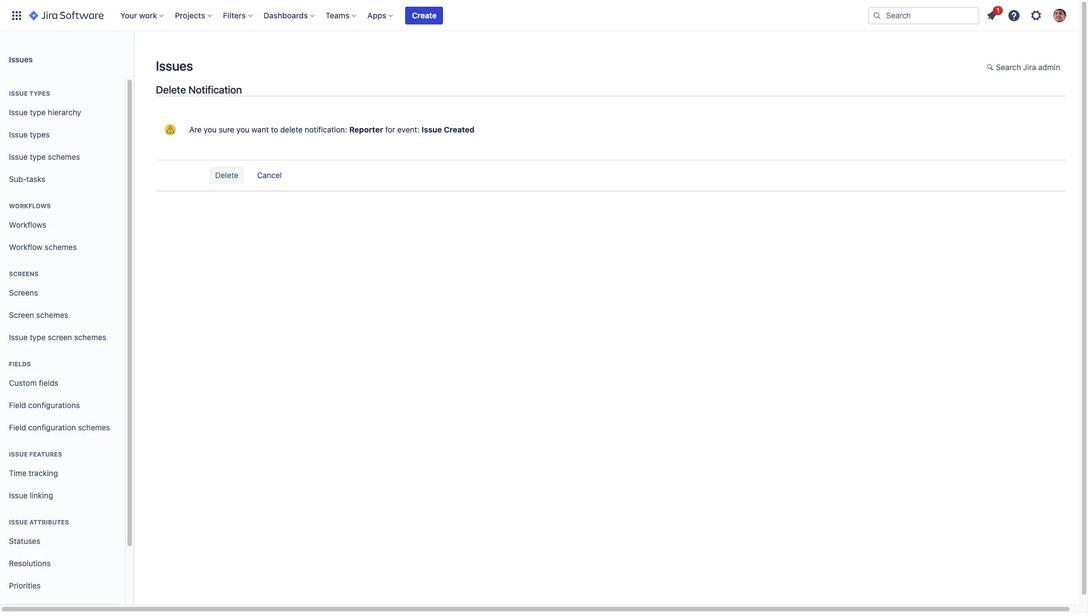 Task type: locate. For each thing, give the bounding box(es) containing it.
field down custom
[[9, 400, 26, 410]]

2 vertical spatial type
[[30, 332, 46, 342]]

screens
[[9, 270, 39, 277], [9, 288, 38, 297]]

schemes
[[48, 152, 80, 161], [45, 242, 77, 252], [36, 310, 68, 319], [74, 332, 106, 342], [78, 423, 110, 432], [61, 603, 93, 612]]

type up tasks
[[30, 152, 46, 161]]

notification:
[[305, 125, 347, 134]]

issue type hierarchy
[[9, 107, 81, 117]]

3 type from the top
[[30, 332, 46, 342]]

1 workflows from the top
[[9, 202, 51, 209]]

priorities link
[[4, 575, 121, 597]]

your work button
[[117, 6, 168, 24]]

schemes down field configurations link
[[78, 423, 110, 432]]

you right are
[[204, 125, 217, 134]]

banner containing your work
[[0, 0, 1081, 31]]

type inside screens group
[[30, 332, 46, 342]]

issues
[[9, 54, 33, 64], [156, 58, 193, 74]]

dashboards button
[[260, 6, 319, 24]]

issue for issue types
[[9, 130, 28, 139]]

0 vertical spatial screens
[[9, 270, 39, 277]]

screens for screens link
[[9, 288, 38, 297]]

jira software image
[[29, 9, 104, 22], [29, 9, 104, 22]]

schemes inside fields group
[[78, 423, 110, 432]]

small image
[[987, 63, 996, 72]]

you
[[204, 125, 217, 134], [237, 125, 250, 134]]

attributes
[[29, 519, 69, 526]]

2 workflows from the top
[[9, 220, 46, 229]]

type for schemes
[[30, 152, 46, 161]]

projects
[[175, 10, 205, 20]]

schemes down priorities link
[[61, 603, 93, 612]]

issue inside the issue type hierarchy link
[[9, 107, 28, 117]]

issue type schemes link
[[4, 146, 121, 168]]

help image
[[1008, 9, 1021, 22]]

2 type from the top
[[30, 152, 46, 161]]

schemes down workflows link
[[45, 242, 77, 252]]

schemes inside issue attributes group
[[61, 603, 93, 612]]

1 horizontal spatial issues
[[156, 58, 193, 74]]

security
[[30, 603, 59, 612]]

field
[[9, 400, 26, 410], [9, 423, 26, 432]]

issue inside issue security schemes link
[[9, 603, 28, 612]]

1 field from the top
[[9, 400, 26, 410]]

workflows down sub-tasks
[[9, 202, 51, 209]]

2 screens from the top
[[9, 288, 38, 297]]

screens up screen
[[9, 288, 38, 297]]

1 type from the top
[[30, 107, 46, 117]]

1 vertical spatial workflows
[[9, 220, 46, 229]]

types
[[30, 130, 50, 139]]

0 vertical spatial type
[[30, 107, 46, 117]]

issue security schemes
[[9, 603, 93, 612]]

None submit
[[210, 167, 244, 185]]

teams button
[[323, 6, 361, 24]]

resolutions
[[9, 558, 51, 568]]

delete
[[280, 125, 303, 134]]

1 vertical spatial field
[[9, 423, 26, 432]]

configuration
[[28, 423, 76, 432]]

configurations
[[28, 400, 80, 410]]

sub-tasks
[[9, 174, 45, 184]]

issue inside issue type screen schemes link
[[9, 332, 28, 342]]

type
[[30, 107, 46, 117], [30, 152, 46, 161], [30, 332, 46, 342]]

schemes up issue type screen schemes at the bottom left of the page
[[36, 310, 68, 319]]

issue features group
[[4, 439, 121, 510]]

workflows for workflows link
[[9, 220, 46, 229]]

issue inside issue linking link
[[9, 490, 28, 500]]

jira
[[1024, 62, 1037, 72]]

filters
[[223, 10, 246, 20]]

resolutions link
[[4, 553, 121, 575]]

issue inside issue types link
[[9, 130, 28, 139]]

workflow schemes
[[9, 242, 77, 252]]

type down types
[[30, 107, 46, 117]]

banner
[[0, 0, 1081, 31]]

filters button
[[220, 6, 257, 24]]

type for hierarchy
[[30, 107, 46, 117]]

2 you from the left
[[237, 125, 250, 134]]

issue for issue attributes
[[9, 519, 28, 526]]

workflows up workflow
[[9, 220, 46, 229]]

cancel
[[257, 171, 282, 180]]

cancel link
[[252, 167, 288, 185]]

issue for issue type hierarchy
[[9, 107, 28, 117]]

issue
[[9, 90, 28, 97], [9, 107, 28, 117], [422, 125, 442, 134], [9, 130, 28, 139], [9, 152, 28, 161], [9, 332, 28, 342], [9, 451, 28, 458], [9, 490, 28, 500], [9, 519, 28, 526], [9, 603, 28, 612]]

field inside field configuration schemes link
[[9, 423, 26, 432]]

field inside field configurations link
[[9, 400, 26, 410]]

issues up issue types
[[9, 54, 33, 64]]

issue features
[[9, 451, 62, 458]]

fields
[[9, 360, 31, 368]]

0 horizontal spatial you
[[204, 125, 217, 134]]

sidebar navigation image
[[121, 45, 146, 67]]

issue type screen schemes
[[9, 332, 106, 342]]

2 field from the top
[[9, 423, 26, 432]]

sub-
[[9, 174, 26, 184]]

1 screens from the top
[[9, 270, 39, 277]]

1 vertical spatial screens
[[9, 288, 38, 297]]

issue security schemes link
[[4, 597, 121, 613]]

screen
[[9, 310, 34, 319]]

issues up delete
[[156, 58, 193, 74]]

field configurations
[[9, 400, 80, 410]]

types
[[29, 90, 50, 97]]

workflows group
[[4, 190, 121, 262]]

1 vertical spatial type
[[30, 152, 46, 161]]

fields group
[[4, 349, 121, 442]]

issue for issue type schemes
[[9, 152, 28, 161]]

create button
[[406, 6, 444, 24]]

sure
[[219, 125, 234, 134]]

screen
[[48, 332, 72, 342]]

screen schemes link
[[4, 304, 121, 326]]

admin
[[1039, 62, 1061, 72]]

notifications image
[[986, 9, 999, 22]]

0 vertical spatial workflows
[[9, 202, 51, 209]]

issue for issue security schemes
[[9, 603, 28, 612]]

issue inside issue type schemes link
[[9, 152, 28, 161]]

1 horizontal spatial you
[[237, 125, 250, 134]]

schemes down issue types link
[[48, 152, 80, 161]]

workflows
[[9, 202, 51, 209], [9, 220, 46, 229]]

you right sure
[[237, 125, 250, 134]]

issue linking link
[[4, 485, 121, 507]]

type left screen
[[30, 332, 46, 342]]

screens inside screens link
[[9, 288, 38, 297]]

field up the issue features
[[9, 423, 26, 432]]

0 vertical spatial field
[[9, 400, 26, 410]]

field for field configuration schemes
[[9, 423, 26, 432]]

1
[[997, 6, 1000, 14]]

custom
[[9, 378, 37, 387]]

appswitcher icon image
[[10, 9, 23, 22]]

workflow schemes link
[[4, 236, 121, 258]]

tracking
[[29, 468, 58, 478]]

screens down workflow
[[9, 270, 39, 277]]

issue type hierarchy link
[[4, 101, 121, 124]]



Task type: describe. For each thing, give the bounding box(es) containing it.
custom fields
[[9, 378, 58, 387]]

field for field configurations
[[9, 400, 26, 410]]

event:
[[398, 125, 420, 134]]

issue for issue type screen schemes
[[9, 332, 28, 342]]

time tracking link
[[4, 462, 121, 485]]

for
[[386, 125, 396, 134]]

to
[[271, 125, 278, 134]]

delete
[[156, 84, 186, 96]]

projects button
[[172, 6, 216, 24]]

custom fields link
[[4, 372, 121, 394]]

issue attributes
[[9, 519, 69, 526]]

issue for issue linking
[[9, 490, 28, 500]]

tasks
[[26, 174, 45, 184]]

linking
[[30, 490, 53, 500]]

delete notification
[[156, 84, 242, 96]]

field configuration schemes
[[9, 423, 110, 432]]

workflows for workflows group
[[9, 202, 51, 209]]

features
[[29, 451, 62, 458]]

issue for issue types
[[9, 90, 28, 97]]

schemes right screen
[[74, 332, 106, 342]]

your profile and settings image
[[1054, 9, 1067, 22]]

are
[[189, 125, 202, 134]]

field configuration schemes link
[[4, 417, 121, 439]]

time tracking
[[9, 468, 58, 478]]

screens group
[[4, 258, 121, 352]]

want
[[252, 125, 269, 134]]

dashboards
[[264, 10, 308, 20]]

issue type schemes
[[9, 152, 80, 161]]

your work
[[120, 10, 157, 20]]

are you sure you want to delete notification: reporter for event: issue created
[[189, 125, 475, 134]]

search
[[997, 62, 1022, 72]]

your
[[120, 10, 137, 20]]

issue type screen schemes link
[[4, 326, 121, 349]]

workflow
[[9, 242, 43, 252]]

statuses
[[9, 536, 40, 546]]

issue attributes group
[[4, 507, 121, 613]]

1 you from the left
[[204, 125, 217, 134]]

sub-tasks link
[[4, 168, 121, 190]]

statuses link
[[4, 530, 121, 553]]

issue types group
[[4, 78, 121, 194]]

work
[[139, 10, 157, 20]]

reporter
[[349, 125, 383, 134]]

search image
[[873, 11, 882, 20]]

created
[[444, 125, 475, 134]]

hierarchy
[[48, 107, 81, 117]]

issue types link
[[4, 124, 121, 146]]

create
[[412, 10, 437, 20]]

workflows link
[[4, 214, 121, 236]]

screens link
[[4, 282, 121, 304]]

apps
[[368, 10, 387, 20]]

fields
[[39, 378, 58, 387]]

type for screen
[[30, 332, 46, 342]]

search jira admin
[[997, 62, 1061, 72]]

notification
[[188, 84, 242, 96]]

priorities
[[9, 581, 41, 590]]

schemes inside issue types group
[[48, 152, 80, 161]]

issue types
[[9, 130, 50, 139]]

Search field
[[869, 6, 980, 24]]

settings image
[[1030, 9, 1044, 22]]

primary element
[[7, 0, 869, 31]]

0 horizontal spatial issues
[[9, 54, 33, 64]]

screens for screens group
[[9, 270, 39, 277]]

screen schemes
[[9, 310, 68, 319]]

teams
[[326, 10, 350, 20]]

apps button
[[364, 6, 398, 24]]

schemes inside workflows group
[[45, 242, 77, 252]]

issue linking
[[9, 490, 53, 500]]

field configurations link
[[4, 394, 121, 417]]

issue types
[[9, 90, 50, 97]]

time
[[9, 468, 27, 478]]

search jira admin link
[[982, 59, 1067, 77]]

issue for issue features
[[9, 451, 28, 458]]



Task type: vqa. For each thing, say whether or not it's contained in the screenshot.
Teams dropdown button
yes



